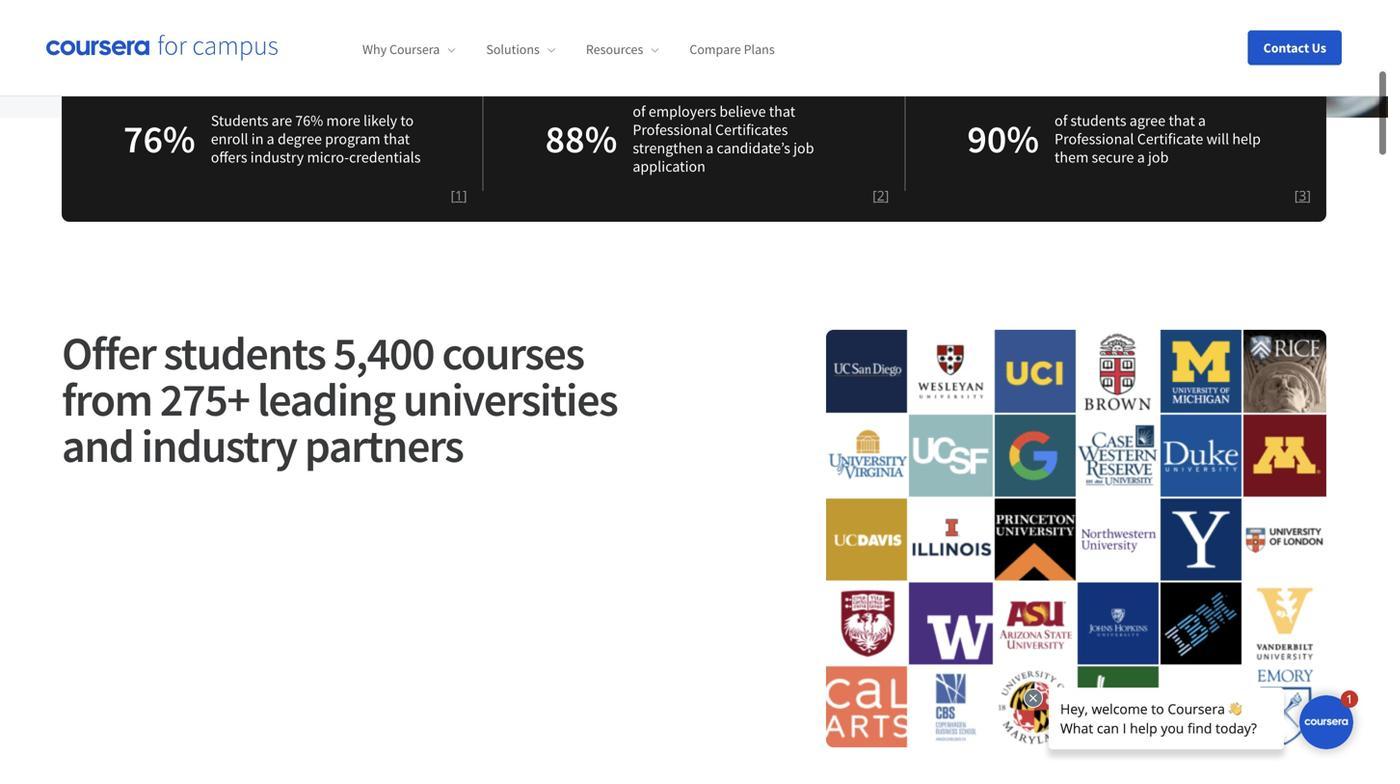 Task type: vqa. For each thing, say whether or not it's contained in the screenshot.


Task type: describe. For each thing, give the bounding box(es) containing it.
a inside students are 76% more likely to enroll in a degree program that offers industry micro-credentials
[[267, 129, 275, 149]]

secure
[[1092, 148, 1135, 167]]

offers
[[211, 148, 247, 167]]

[ for 88%
[[873, 186, 877, 204]]

contact
[[1264, 39, 1310, 56]]

1
[[455, 186, 463, 204]]

students for professional
[[1071, 111, 1127, 130]]

compare
[[690, 41, 742, 58]]

will
[[1207, 129, 1230, 149]]

2
[[877, 186, 885, 204]]

candidate's
[[717, 138, 791, 158]]

application
[[633, 157, 706, 176]]

employers
[[649, 102, 717, 121]]

why coursera link
[[363, 41, 456, 58]]

resources
[[586, 41, 644, 58]]

professional inside of students agree that a professional certificate will help them secure a job
[[1055, 129, 1135, 149]]

that for 88%
[[769, 102, 796, 121]]

us
[[1312, 39, 1327, 56]]

solutions
[[486, 41, 540, 58]]

students
[[211, 111, 269, 130]]

compare plans link
[[690, 41, 775, 58]]

job inside "of employers believe that professional certificates strengthen a candidate's job application"
[[794, 138, 815, 158]]

more
[[327, 111, 361, 130]]

of employers believe that professional certificates strengthen a candidate's job application
[[633, 102, 815, 176]]

3
[[1299, 186, 1307, 204]]

of students agree that a professional certificate will help them secure a job
[[1055, 111, 1261, 167]]

universities
[[403, 370, 618, 428]]

students for 275+
[[163, 324, 326, 382]]

[ for 76%
[[451, 186, 455, 204]]

5,400
[[333, 324, 434, 382]]

solutions link
[[486, 41, 555, 58]]

certificate
[[1138, 129, 1204, 149]]

partners
[[305, 417, 463, 475]]

and
[[62, 417, 133, 475]]

coursera
[[390, 41, 440, 58]]

offer
[[62, 324, 156, 382]]

90%
[[968, 114, 1040, 163]]

contact us button
[[1249, 30, 1343, 65]]

industry inside students are 76% more likely to enroll in a degree program that offers industry micro-credentials
[[251, 148, 304, 167]]

industry inside offer students 5,400 courses from 275+ leading universities and industry partners
[[141, 417, 297, 475]]

likely
[[364, 111, 398, 130]]

credentials
[[349, 148, 421, 167]]

certificates
[[716, 120, 788, 139]]

compare plans
[[690, 41, 775, 58]]

76% inside students are 76% more likely to enroll in a degree program that offers industry micro-credentials
[[295, 111, 323, 130]]



Task type: locate. For each thing, give the bounding box(es) containing it.
strengthen
[[633, 138, 703, 158]]

1 horizontal spatial ]
[[885, 186, 890, 204]]

thirty logos from well known universities image
[[827, 330, 1327, 747]]

1 horizontal spatial that
[[769, 102, 796, 121]]

of inside of students agree that a professional certificate will help them secure a job
[[1055, 111, 1068, 130]]

them
[[1055, 148, 1089, 167]]

1 horizontal spatial of
[[1055, 111, 1068, 130]]

[ for 90%
[[1295, 186, 1299, 204]]

leading
[[257, 370, 395, 428]]

micro-
[[307, 148, 349, 167]]

agree
[[1130, 111, 1166, 130]]

resources link
[[586, 41, 659, 58]]

1 horizontal spatial 76%
[[295, 111, 323, 130]]

job inside of students agree that a professional certificate will help them secure a job
[[1149, 148, 1169, 167]]

of for 90%
[[1055, 111, 1068, 130]]

0 horizontal spatial job
[[794, 138, 815, 158]]

2 horizontal spatial [
[[1295, 186, 1299, 204]]

of inside "of employers believe that professional certificates strengthen a candidate's job application"
[[633, 102, 646, 121]]

] for 76%
[[463, 186, 467, 204]]

a right strengthen
[[706, 138, 714, 158]]

students are 76% more likely to enroll in a degree program that offers industry micro-credentials
[[211, 111, 421, 167]]

2 [ from the left
[[873, 186, 877, 204]]

students
[[1071, 111, 1127, 130], [163, 324, 326, 382]]

job
[[794, 138, 815, 158], [1149, 148, 1169, 167]]

] for 88%
[[885, 186, 890, 204]]

that inside students are 76% more likely to enroll in a degree program that offers industry micro-credentials
[[384, 129, 410, 149]]

job right candidate's at the right
[[794, 138, 815, 158]]

professional up application on the top of the page
[[633, 120, 713, 139]]

2 horizontal spatial ]
[[1307, 186, 1312, 204]]

that right agree
[[1169, 111, 1196, 130]]

students inside of students agree that a professional certificate will help them secure a job
[[1071, 111, 1127, 130]]

that right believe
[[769, 102, 796, 121]]

that inside of students agree that a professional certificate will help them secure a job
[[1169, 111, 1196, 130]]

industry
[[251, 148, 304, 167], [141, 417, 297, 475]]

[
[[451, 186, 455, 204], [873, 186, 877, 204], [1295, 186, 1299, 204]]

1 vertical spatial students
[[163, 324, 326, 382]]

program
[[325, 129, 381, 149]]

help
[[1233, 129, 1261, 149]]

[ 2 ]
[[873, 186, 890, 204]]

enroll
[[211, 129, 248, 149]]

are
[[272, 111, 292, 130]]

0 horizontal spatial [
[[451, 186, 455, 204]]

] for 90%
[[1307, 186, 1312, 204]]

0 vertical spatial students
[[1071, 111, 1127, 130]]

that
[[769, 102, 796, 121], [1169, 111, 1196, 130], [384, 129, 410, 149]]

degree
[[278, 129, 322, 149]]

0 horizontal spatial that
[[384, 129, 410, 149]]

why
[[363, 41, 387, 58]]

in
[[252, 129, 264, 149]]

from
[[62, 370, 152, 428]]

to
[[401, 111, 414, 130]]

3 ] from the left
[[1307, 186, 1312, 204]]

professional inside "of employers believe that professional certificates strengthen a candidate's job application"
[[633, 120, 713, 139]]

0 horizontal spatial students
[[163, 324, 326, 382]]

offer students 5,400 courses from 275+ leading universities and industry partners
[[62, 324, 618, 475]]

1 horizontal spatial professional
[[1055, 129, 1135, 149]]

]
[[463, 186, 467, 204], [885, 186, 890, 204], [1307, 186, 1312, 204]]

students inside offer students 5,400 courses from 275+ leading universities and industry partners
[[163, 324, 326, 382]]

coursera for campus image
[[46, 34, 278, 61]]

76% left enroll
[[123, 114, 195, 163]]

0 horizontal spatial professional
[[633, 120, 713, 139]]

0 horizontal spatial of
[[633, 102, 646, 121]]

contact us
[[1264, 39, 1327, 56]]

1 ] from the left
[[463, 186, 467, 204]]

of left the employers
[[633, 102, 646, 121]]

professional left certificate
[[1055, 129, 1135, 149]]

of up the 'them'
[[1055, 111, 1068, 130]]

[ 1 ]
[[451, 186, 467, 204]]

88%
[[546, 114, 618, 163]]

1 horizontal spatial students
[[1071, 111, 1127, 130]]

1 vertical spatial industry
[[141, 417, 297, 475]]

a inside "of employers believe that professional certificates strengthen a candidate's job application"
[[706, 138, 714, 158]]

275+
[[160, 370, 249, 428]]

believe
[[720, 102, 766, 121]]

1 [ from the left
[[451, 186, 455, 204]]

plans
[[744, 41, 775, 58]]

0 horizontal spatial 76%
[[123, 114, 195, 163]]

a left the 'will' at the right of page
[[1199, 111, 1207, 130]]

that for 90%
[[1169, 111, 1196, 130]]

0 vertical spatial industry
[[251, 148, 304, 167]]

76% right are
[[295, 111, 323, 130]]

why coursera
[[363, 41, 440, 58]]

that inside "of employers believe that professional certificates strengthen a candidate's job application"
[[769, 102, 796, 121]]

a right "secure" at the top right of the page
[[1138, 148, 1146, 167]]

[ 3 ]
[[1295, 186, 1312, 204]]

a
[[1199, 111, 1207, 130], [267, 129, 275, 149], [706, 138, 714, 158], [1138, 148, 1146, 167]]

2 ] from the left
[[885, 186, 890, 204]]

3 [ from the left
[[1295, 186, 1299, 204]]

of for 88%
[[633, 102, 646, 121]]

0 horizontal spatial ]
[[463, 186, 467, 204]]

professional
[[633, 120, 713, 139], [1055, 129, 1135, 149]]

job down agree
[[1149, 148, 1169, 167]]

of
[[633, 102, 646, 121], [1055, 111, 1068, 130]]

a right "in" at left top
[[267, 129, 275, 149]]

76%
[[295, 111, 323, 130], [123, 114, 195, 163]]

1 horizontal spatial job
[[1149, 148, 1169, 167]]

2 horizontal spatial that
[[1169, 111, 1196, 130]]

courses
[[442, 324, 584, 382]]

that right program
[[384, 129, 410, 149]]

1 horizontal spatial [
[[873, 186, 877, 204]]



